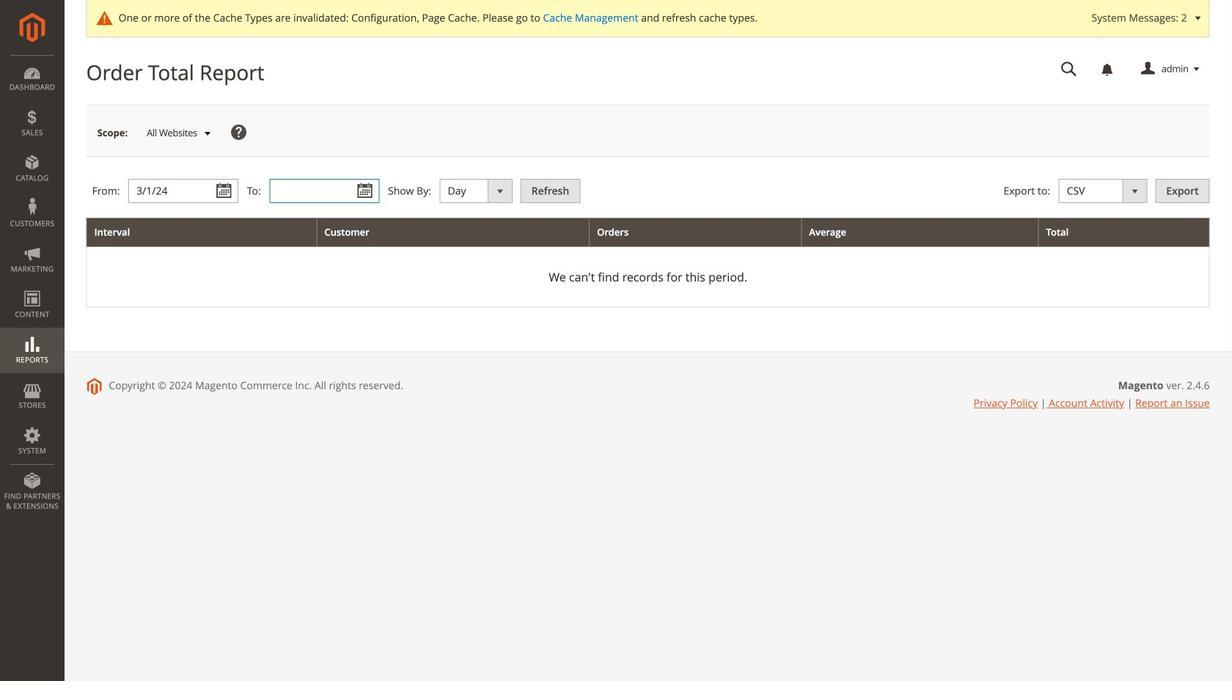 Task type: vqa. For each thing, say whether or not it's contained in the screenshot.
"tab list" at the bottom of page
no



Task type: locate. For each thing, give the bounding box(es) containing it.
magento admin panel image
[[19, 12, 45, 43]]

None text field
[[1051, 57, 1088, 82], [129, 179, 239, 203], [1051, 57, 1088, 82], [129, 179, 239, 203]]

None text field
[[270, 179, 380, 203]]

menu bar
[[0, 55, 65, 519]]



